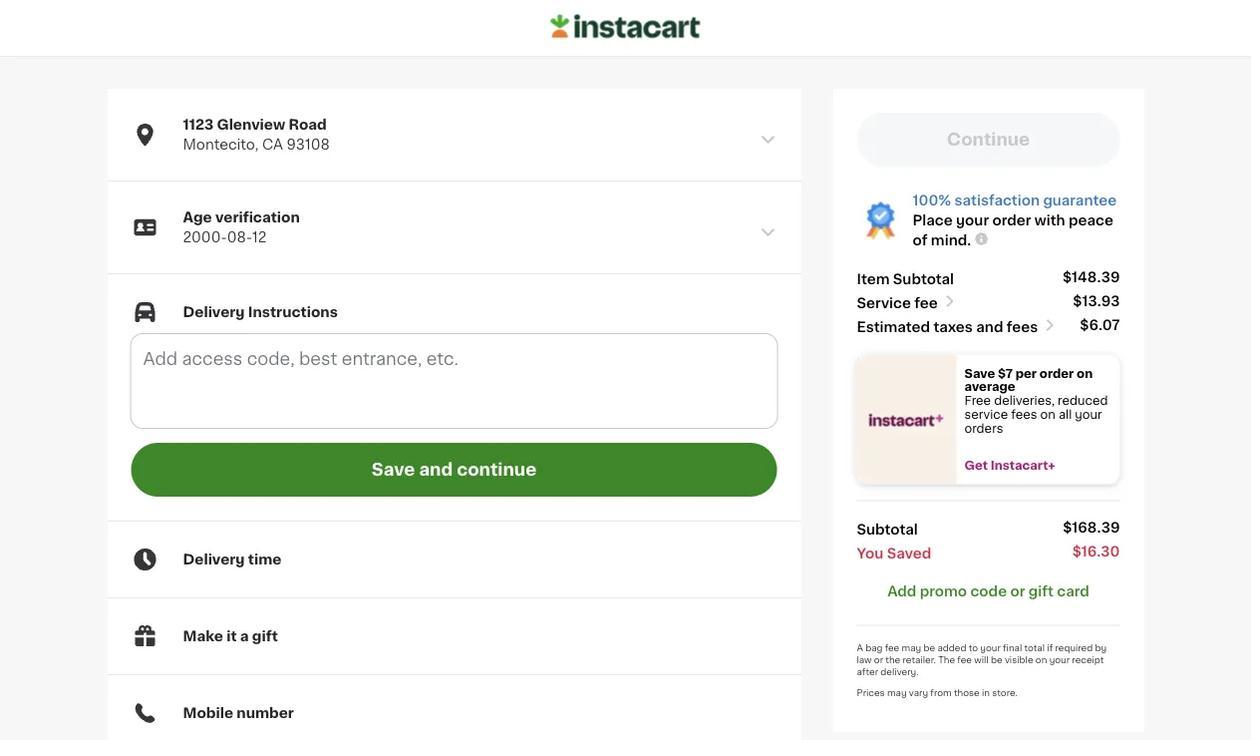 Task type: vqa. For each thing, say whether or not it's contained in the screenshot.
tap
no



Task type: locate. For each thing, give the bounding box(es) containing it.
0 horizontal spatial be
[[924, 643, 936, 652]]

0 vertical spatial be
[[924, 643, 936, 652]]

on down total
[[1036, 655, 1048, 664]]

1 vertical spatial and
[[419, 461, 453, 478]]

on
[[1077, 367, 1093, 379], [1041, 409, 1056, 420], [1036, 655, 1048, 664]]

road
[[289, 118, 327, 132]]

1 vertical spatial delivery
[[183, 553, 245, 567]]

1 horizontal spatial fee
[[915, 296, 938, 310]]

your
[[957, 213, 989, 227], [1076, 409, 1103, 420], [981, 643, 1001, 652], [1050, 655, 1070, 664]]

0 vertical spatial save
[[965, 367, 996, 379]]

guarantee
[[1044, 193, 1117, 207]]

save inside button
[[372, 461, 415, 478]]

fees down deliveries,
[[1012, 409, 1038, 420]]

gift
[[1029, 584, 1054, 598], [252, 629, 278, 643]]

1 vertical spatial save
[[372, 461, 415, 478]]

save inside save $7 per order on average free deliveries, reduced service fees on all your orders
[[965, 367, 996, 379]]

93108
[[287, 138, 330, 152]]

time
[[248, 553, 282, 567]]

and
[[977, 320, 1004, 334], [419, 461, 453, 478]]

may down delivery.
[[888, 688, 907, 697]]

0 vertical spatial may
[[902, 643, 922, 652]]

1 vertical spatial subtotal
[[857, 522, 918, 536]]

or right code
[[1011, 584, 1026, 598]]

subtotal up you saved
[[857, 522, 918, 536]]

vary
[[909, 688, 929, 697]]

or down bag
[[875, 655, 884, 664]]

orders
[[965, 422, 1004, 434]]

subtotal
[[893, 272, 955, 286], [857, 522, 918, 536]]

$6.07
[[1081, 318, 1121, 332]]

on up reduced
[[1077, 367, 1093, 379]]

fee down item subtotal
[[915, 296, 938, 310]]

prices may vary from those in store.
[[857, 688, 1018, 697]]

gift right the a on the left bottom of the page
[[252, 629, 278, 643]]

ca
[[262, 138, 283, 152]]

1 horizontal spatial be
[[991, 655, 1003, 664]]

0 vertical spatial gift
[[1029, 584, 1054, 598]]

0 horizontal spatial save
[[372, 461, 415, 478]]

2 vertical spatial on
[[1036, 655, 1048, 664]]

retailer.
[[903, 655, 936, 664]]

order
[[993, 213, 1032, 227], [1040, 367, 1074, 379]]

0 vertical spatial order
[[993, 213, 1032, 227]]

be up retailer.
[[924, 643, 936, 652]]

peace
[[1069, 213, 1114, 227]]

gift left card at the right bottom
[[1029, 584, 1054, 598]]

delivery.
[[881, 667, 919, 676]]

the
[[939, 655, 956, 664]]

satisfaction
[[955, 193, 1040, 207]]

you
[[857, 546, 884, 560]]

0 horizontal spatial and
[[419, 461, 453, 478]]

delivery down 2000-
[[183, 305, 245, 319]]

and left continue
[[419, 461, 453, 478]]

0 horizontal spatial or
[[875, 655, 884, 664]]

will
[[975, 655, 989, 664]]

save for save and continue
[[372, 461, 415, 478]]

and inside button
[[419, 461, 453, 478]]

make
[[183, 629, 223, 643]]

delivery address image
[[760, 131, 777, 149]]

your up more info about 100% satisfaction guarantee icon on the top of the page
[[957, 213, 989, 227]]

instacart+
[[991, 460, 1056, 471]]

deliveries,
[[995, 395, 1055, 406]]

fees up per
[[1007, 320, 1038, 334]]

visible
[[1005, 655, 1034, 664]]

added
[[938, 643, 967, 652]]

None text field
[[131, 334, 777, 428]]

0 vertical spatial and
[[977, 320, 1004, 334]]

1 horizontal spatial save
[[965, 367, 996, 379]]

order down 100% satisfaction guarantee
[[993, 213, 1032, 227]]

delivery time
[[183, 553, 282, 567]]

code
[[971, 584, 1007, 598]]

fees
[[1007, 320, 1038, 334], [1012, 409, 1038, 420]]

your down reduced
[[1076, 409, 1103, 420]]

1 delivery from the top
[[183, 305, 245, 319]]

average
[[965, 381, 1016, 393]]

be
[[924, 643, 936, 652], [991, 655, 1003, 664]]

or
[[1011, 584, 1026, 598], [875, 655, 884, 664]]

your inside place your order with peace of mind.
[[957, 213, 989, 227]]

delivery for delivery instructions
[[183, 305, 245, 319]]

your up "will"
[[981, 643, 1001, 652]]

delivery left time
[[183, 553, 245, 567]]

1 vertical spatial order
[[1040, 367, 1074, 379]]

0 horizontal spatial gift
[[252, 629, 278, 643]]

0 vertical spatial or
[[1011, 584, 1026, 598]]

place
[[913, 213, 953, 227]]

you saved
[[857, 546, 932, 560]]

mobile
[[183, 706, 233, 720]]

1 vertical spatial fees
[[1012, 409, 1038, 420]]

on left all
[[1041, 409, 1056, 420]]

1 horizontal spatial and
[[977, 320, 1004, 334]]

fee up the
[[885, 643, 900, 652]]

montecito,
[[183, 138, 259, 152]]

receipt
[[1073, 655, 1105, 664]]

1 vertical spatial may
[[888, 688, 907, 697]]

be right "will"
[[991, 655, 1003, 664]]

or inside a bag fee may be added to your final total if required by law or the retailer. the fee will be visible on your receipt after delivery.
[[875, 655, 884, 664]]

it
[[227, 629, 237, 643]]

add promo code or gift card
[[888, 584, 1090, 598]]

2 horizontal spatial fee
[[958, 655, 972, 664]]

fee down to
[[958, 655, 972, 664]]

your down if
[[1050, 655, 1070, 664]]

reduced
[[1058, 395, 1109, 406]]

1 vertical spatial on
[[1041, 409, 1056, 420]]

subtotal up service fee
[[893, 272, 955, 286]]

2 vertical spatial fee
[[958, 655, 972, 664]]

1 vertical spatial or
[[875, 655, 884, 664]]

bag
[[866, 643, 883, 652]]

1 vertical spatial fee
[[885, 643, 900, 652]]

save
[[965, 367, 996, 379], [372, 461, 415, 478]]

and right the taxes
[[977, 320, 1004, 334]]

2000-
[[183, 230, 227, 244]]

1 horizontal spatial order
[[1040, 367, 1074, 379]]

order right per
[[1040, 367, 1074, 379]]

delivery
[[183, 305, 245, 319], [183, 553, 245, 567]]

required
[[1056, 643, 1093, 652]]

12
[[252, 230, 267, 244]]

1 vertical spatial gift
[[252, 629, 278, 643]]

0 vertical spatial delivery
[[183, 305, 245, 319]]

$168.39
[[1063, 520, 1121, 534]]

to
[[969, 643, 979, 652]]

100% satisfaction guarantee
[[913, 193, 1117, 207]]

instructions
[[248, 305, 338, 319]]

order inside place your order with peace of mind.
[[993, 213, 1032, 227]]

number
[[237, 706, 294, 720]]

1 horizontal spatial or
[[1011, 584, 1026, 598]]

1 horizontal spatial gift
[[1029, 584, 1054, 598]]

2 delivery from the top
[[183, 553, 245, 567]]

may
[[902, 643, 922, 652], [888, 688, 907, 697]]

get instacart+ button
[[957, 459, 1121, 472]]

0 horizontal spatial order
[[993, 213, 1032, 227]]

may up retailer.
[[902, 643, 922, 652]]



Task type: describe. For each thing, give the bounding box(es) containing it.
0 vertical spatial fees
[[1007, 320, 1038, 334]]

per
[[1016, 367, 1037, 379]]

those
[[954, 688, 980, 697]]

store.
[[993, 688, 1018, 697]]

save $7 per order on average free deliveries, reduced service fees on all your orders
[[965, 367, 1112, 434]]

service fee
[[857, 296, 938, 310]]

fees inside save $7 per order on average free deliveries, reduced service fees on all your orders
[[1012, 409, 1038, 420]]

gift inside button
[[1029, 584, 1054, 598]]

service
[[965, 409, 1009, 420]]

place your order with peace of mind.
[[913, 213, 1114, 247]]

item
[[857, 272, 890, 286]]

or inside button
[[1011, 584, 1026, 598]]

if
[[1048, 643, 1053, 652]]

prices
[[857, 688, 885, 697]]

save for save $7 per order on average free deliveries, reduced service fees on all your orders
[[965, 367, 996, 379]]

1123 glenview road montecito, ca 93108
[[183, 118, 330, 152]]

in
[[982, 688, 990, 697]]

with
[[1035, 213, 1066, 227]]

0 horizontal spatial fee
[[885, 643, 900, 652]]

estimated taxes and fees
[[857, 320, 1038, 334]]

home image
[[551, 12, 701, 41]]

mind.
[[931, 233, 972, 247]]

law
[[857, 655, 872, 664]]

order inside save $7 per order on average free deliveries, reduced service fees on all your orders
[[1040, 367, 1074, 379]]

1123
[[183, 118, 214, 132]]

get instacart+
[[965, 460, 1056, 471]]

your inside save $7 per order on average free deliveries, reduced service fees on all your orders
[[1076, 409, 1103, 420]]

a
[[857, 643, 864, 652]]

save and continue button
[[131, 443, 777, 497]]

on inside a bag fee may be added to your final total if required by law or the retailer. the fee will be visible on your receipt after delivery.
[[1036, 655, 1048, 664]]

1 vertical spatial be
[[991, 655, 1003, 664]]

estimated
[[857, 320, 931, 334]]

continue
[[457, 461, 537, 478]]

a bag fee may be added to your final total if required by law or the retailer. the fee will be visible on your receipt after delivery.
[[857, 643, 1107, 676]]

after
[[857, 667, 879, 676]]

all
[[1059, 409, 1072, 420]]

save and continue
[[372, 461, 537, 478]]

total
[[1025, 643, 1045, 652]]

taxes
[[934, 320, 973, 334]]

item subtotal
[[857, 272, 955, 286]]

glenview
[[217, 118, 285, 132]]

promo
[[920, 584, 968, 598]]

from
[[931, 688, 952, 697]]

0 vertical spatial on
[[1077, 367, 1093, 379]]

$7
[[998, 367, 1013, 379]]

mobile number
[[183, 706, 294, 720]]

0 vertical spatial subtotal
[[893, 272, 955, 286]]

free
[[965, 395, 992, 406]]

more info about 100% satisfaction guarantee image
[[974, 231, 990, 247]]

add promo code or gift card button
[[888, 581, 1090, 601]]

the
[[886, 655, 901, 664]]

final
[[1003, 643, 1023, 652]]

get
[[965, 460, 988, 471]]

age verification 2000-08-12
[[183, 210, 300, 244]]

age
[[183, 210, 212, 224]]

may inside a bag fee may be added to your final total if required by law or the retailer. the fee will be visible on your receipt after delivery.
[[902, 643, 922, 652]]

make it a gift
[[183, 629, 278, 643]]

0 vertical spatial fee
[[915, 296, 938, 310]]

verification
[[215, 210, 300, 224]]

age verification image
[[760, 223, 777, 241]]

$16.30
[[1073, 544, 1121, 558]]

$13.93
[[1074, 294, 1121, 308]]

saved
[[887, 546, 932, 560]]

$148.39
[[1063, 270, 1121, 284]]

of
[[913, 233, 928, 247]]

100%
[[913, 193, 952, 207]]

by
[[1096, 643, 1107, 652]]

08-
[[227, 230, 252, 244]]

delivery instructions
[[183, 305, 338, 319]]

service
[[857, 296, 912, 310]]

card
[[1058, 584, 1090, 598]]

a
[[240, 629, 249, 643]]

add
[[888, 584, 917, 598]]

delivery for delivery time
[[183, 553, 245, 567]]



